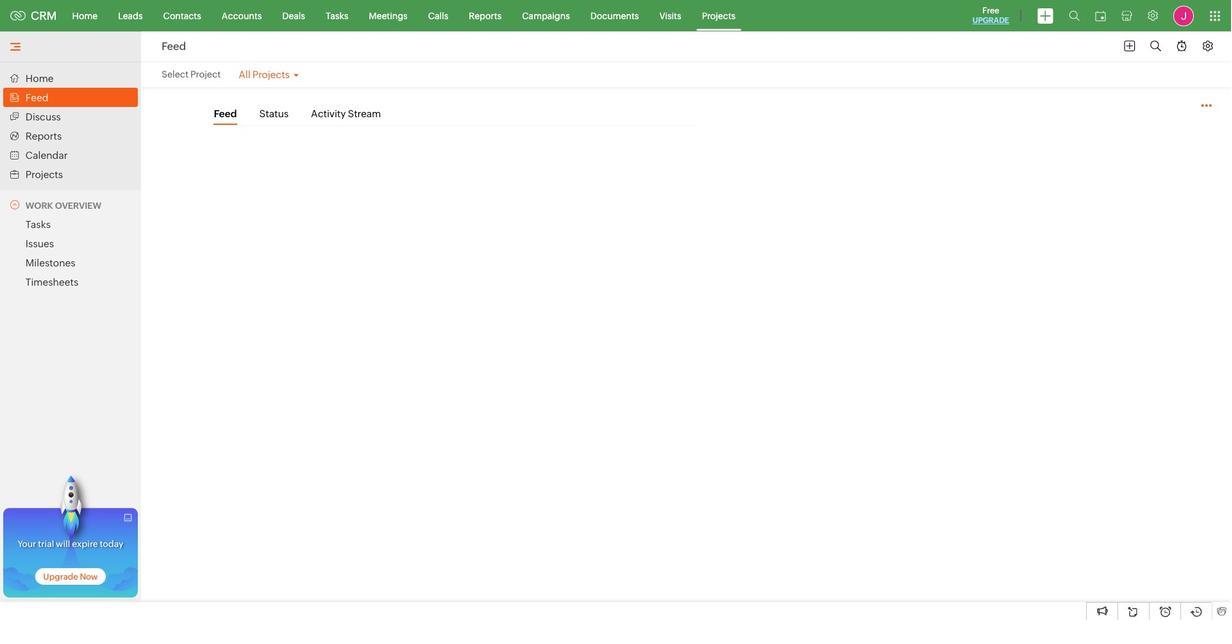 Task type: describe. For each thing, give the bounding box(es) containing it.
visits link
[[649, 0, 692, 31]]

home
[[72, 11, 98, 21]]

contacts
[[163, 11, 201, 21]]

projects
[[702, 11, 736, 21]]

reports
[[469, 11, 502, 21]]

visits
[[659, 11, 681, 21]]

leads link
[[108, 0, 153, 31]]

documents link
[[580, 0, 649, 31]]

home link
[[62, 0, 108, 31]]

meetings link
[[359, 0, 418, 31]]

calendar image
[[1095, 11, 1106, 21]]

create menu element
[[1030, 0, 1061, 31]]

calls
[[428, 11, 448, 21]]

accounts
[[222, 11, 262, 21]]

profile element
[[1166, 0, 1202, 31]]

free
[[982, 6, 999, 15]]

documents
[[590, 11, 639, 21]]



Task type: locate. For each thing, give the bounding box(es) containing it.
free upgrade
[[973, 6, 1009, 25]]

deals
[[282, 11, 305, 21]]

crm
[[31, 9, 57, 22]]

accounts link
[[211, 0, 272, 31]]

create menu image
[[1037, 8, 1053, 23]]

leads
[[118, 11, 143, 21]]

reports link
[[459, 0, 512, 31]]

tasks
[[326, 11, 348, 21]]

meetings
[[369, 11, 408, 21]]

projects link
[[692, 0, 746, 31]]

contacts link
[[153, 0, 211, 31]]

profile image
[[1173, 5, 1194, 26]]

upgrade
[[973, 16, 1009, 25]]

campaigns link
[[512, 0, 580, 31]]

tasks link
[[315, 0, 359, 31]]

calls link
[[418, 0, 459, 31]]

search image
[[1069, 10, 1080, 21]]

crm link
[[10, 9, 57, 22]]

search element
[[1061, 0, 1087, 31]]

deals link
[[272, 0, 315, 31]]

campaigns
[[522, 11, 570, 21]]



Task type: vqa. For each thing, say whether or not it's contained in the screenshot.
Cancel "Button"
no



